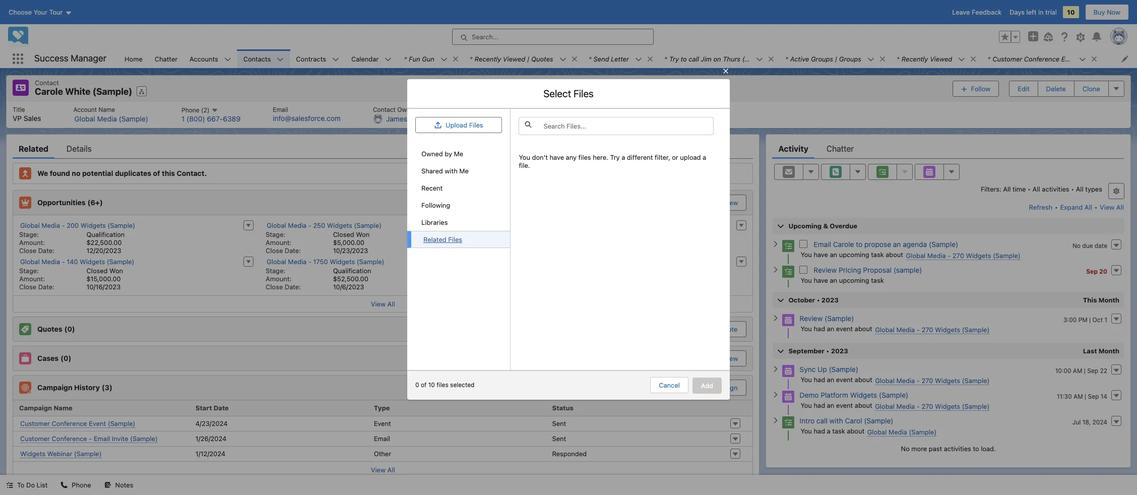 Task type: vqa. For each thing, say whether or not it's contained in the screenshot.


Task type: describe. For each thing, give the bounding box(es) containing it.
22
[[1101, 367, 1108, 374]]

amount: inside global media - 140 widgets (sample) element
[[19, 275, 45, 283]]

text default image for active groups | groups
[[879, 55, 886, 62]]

me for shared with me
[[460, 167, 469, 175]]

upload
[[680, 153, 701, 161]]

• up expand
[[1072, 185, 1075, 193]]

1 vertical spatial call
[[817, 416, 828, 425]]

text default image for send letter
[[647, 55, 654, 62]]

0 vertical spatial view
[[1100, 203, 1115, 211]]

270 for demo platform widgets (sample)
[[922, 402, 934, 410]]

related tab panel
[[13, 159, 754, 495]]

stage: for global media - 1750 widgets (sample)
[[266, 266, 285, 275]]

notes button
[[98, 475, 139, 495]]

campaign for campaign name
[[19, 404, 52, 412]]

calendar
[[351, 55, 379, 63]]

you up october
[[801, 276, 812, 284]]

global inside global media - 140 widgets (sample) link
[[20, 257, 40, 265]]

campaign name
[[19, 404, 72, 412]]

close for $52,500.00 close date:
[[266, 283, 283, 291]]

related files
[[424, 235, 462, 243]]

up
[[818, 365, 827, 373]]

task image for you had a task about
[[783, 416, 795, 428]]

an for 3:00 pm | oct 1
[[827, 324, 835, 333]]

leave feedback link
[[953, 8, 1002, 16]]

no due date
[[1073, 242, 1108, 249]]

opportunities (6+)
[[37, 198, 103, 207]]

add for add
[[701, 382, 714, 390]]

to left load.
[[973, 444, 980, 453]]

closed for $15,000.00
[[86, 266, 108, 275]]

event image
[[783, 365, 795, 377]]

(0) for cases (0)
[[61, 354, 71, 362]]

pm
[[1079, 316, 1088, 323]]

global inside you have an upcoming task about global media - 270 widgets (sample)
[[906, 251, 926, 259]]

home link
[[119, 49, 149, 68]]

global media - 270 widgets (sample) link for review (sample)
[[875, 325, 990, 334]]

close for $5,000.00 close date:
[[266, 246, 283, 254]]

am for sync up (sample)
[[1073, 367, 1083, 374]]

email info@salesforce.com
[[273, 106, 341, 122]]

james
[[386, 114, 407, 123]]

date
[[1095, 242, 1108, 249]]

- inside campaign history element
[[89, 434, 92, 442]]

global media - 270 widgets (sample) link for demo platform widgets (sample)
[[875, 402, 990, 411]]

2 vertical spatial view all link
[[13, 461, 753, 478]]

$15,000.00 close date:
[[19, 275, 121, 291]]

(sample) inside account name global media (sample)
[[119, 114, 148, 123]]

global media - 250 widgets (sample)
[[267, 221, 382, 229]]

text default image inside phone button
[[61, 482, 68, 489]]

accounts list item
[[184, 49, 237, 68]]

global inside global media - 1750 widgets (sample) 'link'
[[267, 257, 286, 265]]

try inside you don't have any files here. try a different filter, or upload a file.
[[610, 153, 620, 161]]

about for platform
[[855, 401, 873, 409]]

0 vertical spatial chatter
[[155, 55, 178, 63]]

task for you have an upcoming task
[[871, 276, 884, 284]]

global media (sample) link for (sample)
[[74, 114, 148, 123]]

stage: inside global media - 400 widgets (sample) element
[[512, 230, 532, 238]]

sep for demo platform widgets (sample)
[[1088, 393, 1099, 400]]

status
[[552, 404, 574, 412]]

1 horizontal spatial event
[[374, 420, 391, 428]]

name for campaign name
[[54, 404, 72, 412]]

recent
[[422, 184, 443, 192]]

• right october
[[817, 296, 820, 304]]

conference for email
[[52, 434, 87, 442]]

cases (0)
[[37, 354, 71, 362]]

amount: inside the global media - 250 widgets (sample) element
[[266, 238, 292, 246]]

global media - 140 widgets (sample) element
[[13, 255, 260, 292]]

| for review (sample)
[[1090, 316, 1091, 323]]

1 vertical spatial chatter
[[827, 144, 854, 153]]

notes
[[115, 481, 133, 489]]

clone button
[[1074, 81, 1109, 97]]

• right time
[[1028, 185, 1031, 193]]

any
[[566, 153, 577, 161]]

date
[[214, 404, 229, 412]]

feedback
[[972, 8, 1002, 16]]

an up october  •  2023
[[830, 276, 838, 284]]

* recently viewed | quotes
[[470, 55, 554, 63]]

due
[[1083, 242, 1093, 249]]

webinar
[[47, 450, 72, 458]]

text default image for customer conference event (sample)
[[1091, 55, 1098, 62]]

3 list item from the left
[[583, 49, 658, 68]]

vp
[[13, 114, 22, 122]]

search... button
[[452, 29, 654, 45]]

close for $22,500.00 close date:
[[19, 246, 36, 254]]

demo platform widgets (sample)
[[800, 391, 909, 399]]

campaign inside add to campaign button
[[707, 383, 738, 392]]

upload files button
[[416, 117, 502, 133]]

email for email
[[374, 435, 390, 443]]

global media - 400 widgets (sample) element
[[506, 219, 753, 255]]

white
[[65, 86, 91, 97]]

event for (sample)
[[836, 324, 853, 333]]

&
[[824, 222, 829, 230]]

contacts list item
[[237, 49, 290, 68]]

qualification for $22,500.00 close date:
[[86, 230, 125, 238]]

no for no due date
[[1073, 242, 1081, 249]]

left
[[1027, 8, 1037, 16]]

details
[[67, 144, 92, 153]]

new for (0)
[[725, 354, 738, 362]]

7 list item from the left
[[982, 49, 1108, 68]]

- inside 'link'
[[308, 257, 312, 265]]

start date element
[[192, 400, 370, 416]]

list for leave feedback link
[[119, 49, 1138, 68]]

• left expand
[[1055, 203, 1058, 211]]

customer for email
[[20, 434, 50, 442]]

global media (sample) link for about
[[868, 428, 937, 436]]

me for owned by me
[[454, 150, 463, 158]]

0 horizontal spatial call
[[689, 55, 699, 63]]

contacts link
[[237, 49, 277, 68]]

- inside you have an upcoming task about global media - 270 widgets (sample)
[[948, 251, 951, 259]]

0 horizontal spatial carole
[[35, 86, 63, 97]]

closed won amount: for 250
[[266, 230, 370, 246]]

6389
[[223, 115, 241, 123]]

1 horizontal spatial try
[[670, 55, 679, 63]]

view all for the middle view all link
[[371, 300, 395, 308]]

$52,500.00
[[333, 275, 369, 283]]

intro
[[800, 416, 815, 425]]

delete
[[1047, 85, 1066, 93]]

1 vertical spatial view all link
[[13, 295, 753, 312]]

files inside status
[[437, 381, 449, 389]]

review (sample) link
[[800, 314, 854, 323]]

demo platform widgets (sample) link
[[800, 391, 909, 399]]

to left jim
[[681, 55, 687, 63]]

text default image for fun gun
[[452, 55, 459, 62]]

1/12/2024
[[196, 450, 225, 458]]

shared with me link
[[407, 162, 511, 179]]

0 vertical spatial customer
[[993, 55, 1023, 63]]

duplicates
[[115, 169, 151, 177]]

stage: for global media - 140 widgets (sample)
[[19, 266, 39, 275]]

date: for $52,500.00 close date:
[[285, 283, 301, 291]]

about for (sample)
[[855, 324, 873, 333]]

1 horizontal spatial a
[[703, 153, 707, 161]]

campaign history (3)
[[37, 383, 112, 392]]

buy now
[[1094, 8, 1121, 16]]

this
[[1084, 296, 1097, 304]]

conference for event
[[52, 419, 87, 427]]

270 inside you have an upcoming task about global media - 270 widgets (sample)
[[953, 251, 965, 259]]

quotes (0)
[[37, 325, 75, 333]]

had for sync
[[814, 375, 825, 383]]

* send letter
[[589, 55, 629, 63]]

2023 for october  •  2023
[[822, 296, 839, 304]]

amount: inside global media - 400 widgets (sample) element
[[512, 238, 538, 246]]

11:30
[[1057, 393, 1072, 400]]

files for select files
[[574, 88, 594, 99]]

review for review (sample)
[[800, 314, 823, 323]]

1 vertical spatial carole
[[833, 240, 854, 248]]

opportunities image
[[19, 196, 31, 209]]

sync up (sample)
[[800, 365, 859, 373]]

you for no due date
[[801, 250, 812, 258]]

view all for bottommost view all link
[[371, 466, 395, 474]]

qualification amount: for 1750
[[266, 266, 371, 283]]

review for review pricing proposal (sample)
[[814, 266, 837, 274]]

1 horizontal spatial 10
[[1068, 8, 1075, 16]]

calendar list item
[[345, 49, 398, 68]]

email carole to propose an agenda (sample)
[[814, 240, 959, 248]]

to do list button
[[0, 475, 54, 495]]

start date
[[196, 404, 229, 412]]

james peterson link
[[386, 114, 438, 123]]

0 horizontal spatial event
[[89, 419, 106, 427]]

select files
[[544, 88, 594, 99]]

phone
[[72, 481, 91, 489]]

* for * active groups | groups
[[786, 55, 789, 63]]

shared with me
[[422, 167, 469, 175]]

filters:
[[981, 185, 1002, 193]]

global inside you had a task about global media (sample)
[[868, 428, 887, 436]]

letter
[[611, 55, 629, 63]]

success manager
[[34, 53, 106, 64]]

customer conference event (sample)
[[20, 419, 135, 427]]

date: for $22,500.00 close date:
[[38, 246, 54, 254]]

no for no more past activities to load.
[[901, 444, 910, 453]]

files for related files
[[448, 235, 462, 243]]

name for account name global media (sample)
[[99, 106, 115, 113]]

you for 11:30 am | sep 14
[[801, 401, 812, 409]]

of inside related tab panel
[[153, 169, 160, 177]]

(800)
[[187, 115, 205, 123]]

refresh button
[[1029, 199, 1053, 215]]

new button for cases (0)
[[716, 350, 747, 366]]

(sample) inside you have an upcoming task about global media - 270 widgets (sample)
[[993, 251, 1021, 259]]

campaign name element
[[13, 400, 192, 416]]

global inside global media - 250 widgets (sample) link
[[267, 221, 286, 229]]

0 vertical spatial activities
[[1042, 185, 1070, 193]]

am for demo platform widgets (sample)
[[1074, 393, 1083, 400]]

you don't have any files here. try a different filter, or upload a file. region
[[519, 153, 714, 169]]

(0) for quotes (0)
[[64, 325, 75, 333]]

september  •  2023
[[789, 347, 849, 355]]

files for upload files
[[469, 121, 483, 129]]

sales
[[24, 114, 41, 122]]

sync
[[800, 365, 816, 373]]

event image for demo
[[783, 391, 795, 403]]

tab list for "files" element
[[13, 138, 754, 159]]

refresh
[[1030, 203, 1053, 211]]

contracts
[[296, 55, 326, 63]]

0 of 10 files selected
[[416, 381, 475, 389]]

qualification amount: for 200
[[19, 230, 125, 246]]

$15,000.00
[[86, 275, 121, 283]]

conference inside list item
[[1025, 55, 1060, 63]]

september
[[789, 347, 825, 355]]

1 horizontal spatial quotes
[[532, 55, 554, 63]]

* customer conference event (sample)
[[988, 55, 1108, 63]]

widgets inside 'link'
[[330, 257, 355, 265]]

0 vertical spatial view all link
[[1100, 199, 1125, 215]]

5 list item from the left
[[780, 49, 891, 68]]

peterson
[[409, 114, 438, 123]]

a inside you had a task about global media (sample)
[[827, 427, 831, 435]]

global inside "global media - 200 widgets (sample)" link
[[20, 221, 40, 229]]

details link
[[67, 138, 92, 159]]

event for up
[[836, 375, 853, 383]]

about inside you have an upcoming task about global media - 270 widgets (sample)
[[886, 250, 904, 258]]

carol
[[845, 416, 862, 425]]

| right active
[[835, 55, 838, 63]]

media inside 'link'
[[288, 257, 307, 265]]

text default image inside notes button
[[104, 482, 111, 489]]

add for add to campaign
[[685, 383, 697, 392]]

1 (800) 667-6389 link
[[182, 115, 241, 123]]

contact.
[[177, 169, 207, 177]]

we found no potential duplicates of this contact.
[[37, 169, 207, 177]]

$22,500.00
[[86, 238, 122, 246]]

you have an upcoming task
[[801, 276, 884, 284]]

files element
[[13, 482, 754, 495]]

• up sync up (sample)
[[827, 347, 830, 355]]

1 vertical spatial with
[[830, 416, 843, 425]]

0 horizontal spatial activities
[[944, 444, 972, 453]]

chatter link for home link
[[149, 49, 184, 68]]

filter,
[[655, 153, 671, 161]]



Task type: locate. For each thing, give the bounding box(es) containing it.
1750
[[313, 257, 328, 265]]

1 (800) 667-6389
[[182, 115, 241, 123]]

widgets inside you have an upcoming task about global media - 270 widgets (sample)
[[966, 251, 992, 259]]

6 * from the left
[[897, 55, 900, 63]]

you for jul 18, 2024
[[801, 427, 812, 435]]

no more past activities to load. status
[[773, 444, 1125, 453]]

carole down the overdue
[[833, 240, 854, 248]]

task inside you have an upcoming task about global media - 270 widgets (sample)
[[871, 250, 884, 258]]

1 vertical spatial global media (sample) link
[[868, 428, 937, 436]]

1 vertical spatial view
[[371, 300, 386, 308]]

* for * send letter
[[589, 55, 592, 63]]

2 event image from the top
[[783, 391, 795, 403]]

you inside you have an upcoming task about global media - 270 widgets (sample)
[[801, 250, 812, 258]]

1 vertical spatial 1
[[1105, 316, 1108, 323]]

5 * from the left
[[786, 55, 789, 63]]

you up the "september"
[[801, 324, 812, 333]]

you down sync in the right bottom of the page
[[801, 375, 812, 383]]

an for 10:00 am | sep 22
[[827, 375, 835, 383]]

upcoming inside you have an upcoming task about global media - 270 widgets (sample)
[[839, 250, 870, 258]]

add inside campaign history element
[[685, 383, 697, 392]]

0 horizontal spatial add
[[685, 383, 697, 392]]

list containing home
[[119, 49, 1138, 68]]

0 horizontal spatial files
[[437, 381, 449, 389]]

have left any
[[550, 153, 564, 161]]

tab list
[[13, 138, 754, 159], [773, 138, 1125, 159]]

won inside the global media - 250 widgets (sample) element
[[356, 230, 370, 238]]

0 vertical spatial closed won amount:
[[266, 230, 370, 246]]

task image
[[783, 240, 795, 252]]

(sample) inside you had a task about global media (sample)
[[909, 428, 937, 436]]

quotes image
[[19, 323, 31, 335]]

text default image right the letter
[[647, 55, 654, 62]]

here.
[[593, 153, 609, 161]]

media
[[97, 114, 117, 123], [41, 221, 60, 229], [288, 221, 307, 229], [928, 251, 946, 259], [41, 257, 60, 265], [288, 257, 307, 265], [897, 325, 915, 334], [897, 376, 915, 384], [897, 402, 915, 410], [889, 428, 908, 436]]

date: up global media - 1750 widgets (sample)
[[285, 246, 301, 254]]

0 vertical spatial files
[[574, 88, 594, 99]]

or
[[672, 153, 679, 161]]

leave feedback
[[953, 8, 1002, 16]]

2 tab list from the left
[[773, 138, 1125, 159]]

contact for contact
[[35, 79, 59, 87]]

name right account
[[99, 106, 115, 113]]

sep left 14
[[1088, 393, 1099, 400]]

group
[[999, 31, 1021, 43]]

2 view all from the top
[[371, 466, 395, 474]]

2 vertical spatial files
[[448, 235, 462, 243]]

you don't have any files here. try a different filter, or upload a file.
[[519, 153, 707, 169]]

1 vertical spatial name
[[54, 404, 72, 412]]

an down platform
[[827, 401, 835, 409]]

email for email carole to propose an agenda (sample)
[[814, 240, 831, 248]]

event down demo platform widgets (sample)
[[836, 401, 853, 409]]

a left different
[[622, 153, 625, 161]]

text default image for try to call jim on thurs (sample)
[[768, 55, 775, 62]]

with left the carol on the right of the page
[[830, 416, 843, 425]]

date: inside $5,000.00 close date:
[[285, 246, 301, 254]]

you down demo
[[801, 401, 812, 409]]

1 horizontal spatial call
[[817, 416, 828, 425]]

(3)
[[102, 383, 112, 392]]

jul
[[1073, 418, 1081, 426]]

1 event image from the top
[[783, 314, 795, 326]]

2 task image from the top
[[783, 416, 795, 428]]

an down sync up (sample)
[[827, 375, 835, 383]]

| for sync up (sample)
[[1085, 367, 1086, 374]]

1 new button from the top
[[716, 194, 747, 211]]

0 vertical spatial quotes
[[532, 55, 554, 63]]

1 vertical spatial chatter link
[[827, 138, 854, 159]]

view all link down types on the right top
[[1100, 199, 1125, 215]]

october
[[789, 296, 815, 304]]

0 vertical spatial related
[[19, 144, 48, 153]]

0 vertical spatial sent
[[552, 420, 566, 428]]

0 horizontal spatial 1
[[182, 115, 185, 123]]

list containing vp sales
[[7, 102, 1131, 128]]

upcoming for you have an upcoming task about global media - 270 widgets (sample)
[[839, 250, 870, 258]]

types
[[1086, 185, 1103, 193]]

had for review
[[814, 324, 825, 333]]

of right 0
[[421, 381, 427, 389]]

proposal
[[863, 266, 892, 274]]

1 vertical spatial won
[[109, 266, 123, 275]]

have for you have an upcoming task about global media - 270 widgets (sample)
[[814, 250, 828, 258]]

| left 14
[[1085, 393, 1087, 400]]

1 horizontal spatial global media (sample) link
[[868, 428, 937, 436]]

2023 up sync up (sample)
[[831, 347, 849, 355]]

you left don't
[[519, 153, 530, 161]]

files left selected
[[437, 381, 449, 389]]

list item
[[398, 49, 464, 68], [464, 49, 583, 68], [583, 49, 658, 68], [658, 49, 780, 68], [780, 49, 891, 68], [891, 49, 982, 68], [982, 49, 1108, 68]]

1 horizontal spatial 1
[[1105, 316, 1108, 323]]

qualification amount: down 200
[[19, 230, 125, 246]]

2 upcoming from the top
[[839, 276, 870, 284]]

1 vertical spatial (0)
[[61, 354, 71, 362]]

related for related files
[[424, 235, 447, 243]]

10:00
[[1056, 367, 1072, 374]]

1 task image from the top
[[783, 266, 795, 278]]

viewed for * recently viewed
[[930, 55, 953, 63]]

month right 'last'
[[1099, 347, 1120, 355]]

month
[[1099, 296, 1120, 304], [1099, 347, 1120, 355]]

event for platform
[[836, 401, 853, 409]]

close inside $15,000.00 close date:
[[19, 283, 36, 291]]

contact
[[35, 79, 59, 87], [373, 106, 396, 113]]

view inside campaign history element
[[371, 466, 386, 474]]

about inside you had a task about global media (sample)
[[847, 427, 865, 435]]

global media - 200 widgets (sample) element
[[13, 219, 260, 255]]

| right pm
[[1090, 316, 1091, 323]]

event image for review
[[783, 314, 795, 326]]

1 upcoming from the top
[[839, 250, 870, 258]]

0 horizontal spatial closed
[[86, 266, 108, 275]]

view all link down 'other'
[[13, 461, 753, 478]]

Search Files... search field
[[519, 117, 714, 135]]

had inside you had a task about global media (sample)
[[814, 427, 825, 435]]

you down intro
[[801, 427, 812, 435]]

1 vertical spatial closed won amount:
[[19, 266, 123, 283]]

contracts link
[[290, 49, 332, 68]]

text default image left active
[[768, 55, 775, 62]]

2 vertical spatial new
[[725, 354, 738, 362]]

cases
[[37, 354, 59, 362]]

(6+)
[[88, 198, 103, 207]]

call right intro
[[817, 416, 828, 425]]

new button for opportunities (6+)
[[716, 194, 747, 211]]

recently for recently viewed
[[902, 55, 928, 63]]

0 horizontal spatial related
[[19, 144, 48, 153]]

try right here.
[[610, 153, 620, 161]]

had down intro
[[814, 427, 825, 435]]

4 had from the top
[[814, 427, 825, 435]]

widgets webinar (sample) link
[[20, 450, 102, 458]]

* for * fun gun
[[404, 55, 407, 63]]

270 for sync up (sample)
[[922, 376, 934, 384]]

close inside $22,500.00 close date:
[[19, 246, 36, 254]]

0 horizontal spatial name
[[54, 404, 72, 412]]

0 horizontal spatial groups
[[811, 55, 834, 63]]

upload
[[446, 121, 468, 129]]

type element
[[370, 400, 548, 416]]

10 right 0
[[428, 381, 435, 389]]

1 horizontal spatial related
[[424, 235, 447, 243]]

month for this month
[[1099, 296, 1120, 304]]

you had an event about global media - 270 widgets (sample) for (sample)
[[801, 375, 990, 384]]

cases image
[[19, 352, 31, 364]]

2 list item from the left
[[464, 49, 583, 68]]

conference down customer conference event (sample) link
[[52, 434, 87, 442]]

contact up james
[[373, 106, 396, 113]]

related up we at the left of page
[[19, 144, 48, 153]]

0 vertical spatial chatter link
[[149, 49, 184, 68]]

chatter link
[[149, 49, 184, 68], [827, 138, 854, 159]]

email left invite
[[94, 434, 110, 442]]

0 vertical spatial task image
[[783, 266, 795, 278]]

1 horizontal spatial name
[[99, 106, 115, 113]]

an inside you have an upcoming task about global media - 270 widgets (sample)
[[830, 250, 838, 258]]

stage: inside global media - 140 widgets (sample) element
[[19, 266, 39, 275]]

do
[[26, 481, 35, 489]]

0 vertical spatial no
[[1073, 242, 1081, 249]]

0 horizontal spatial a
[[622, 153, 625, 161]]

1 you had an event about global media - 270 widgets (sample) from the top
[[801, 324, 990, 334]]

upcoming for you have an upcoming task
[[839, 276, 870, 284]]

* for * recently viewed
[[897, 55, 900, 63]]

7 * from the left
[[988, 55, 991, 63]]

carole right 'contact' image
[[35, 86, 63, 97]]

an up you have an upcoming task
[[830, 250, 838, 258]]

text default image left notes
[[104, 482, 111, 489]]

qualification up 12/20/2023
[[86, 230, 125, 238]]

1 list item from the left
[[398, 49, 464, 68]]

stage: inside the global media - 250 widgets (sample) element
[[266, 230, 285, 238]]

customer inside customer conference - email invite (sample) link
[[20, 434, 50, 442]]

0 vertical spatial event
[[836, 324, 853, 333]]

1 horizontal spatial carole
[[833, 240, 854, 248]]

upcoming up pricing
[[839, 250, 870, 258]]

sep left 20
[[1087, 268, 1098, 275]]

month for last month
[[1099, 347, 1120, 355]]

1 tab list from the left
[[13, 138, 754, 159]]

date: inside $15,000.00 close date:
[[38, 283, 54, 291]]

month right 'this'
[[1099, 296, 1120, 304]]

media inside you had a task about global media (sample)
[[889, 428, 908, 436]]

2 new button from the top
[[716, 350, 747, 366]]

0 vertical spatial you had an event about global media - 270 widgets (sample)
[[801, 324, 990, 334]]

200
[[67, 221, 79, 229]]

about for up
[[855, 375, 873, 383]]

to inside button
[[699, 383, 705, 392]]

contact for contact owner
[[373, 106, 396, 113]]

2023 up 'review (sample)'
[[822, 296, 839, 304]]

activities up refresh button
[[1042, 185, 1070, 193]]

2 vertical spatial you had an event about global media - 270 widgets (sample)
[[801, 401, 990, 410]]

qualification for $52,500.00 close date:
[[333, 266, 371, 275]]

files inside button
[[469, 121, 483, 129]]

qualification amount:
[[19, 230, 125, 246], [266, 266, 371, 283]]

with inside shared with me link
[[445, 167, 458, 175]]

a down intro call with carol (sample) link
[[827, 427, 831, 435]]

1 vertical spatial conference
[[52, 419, 87, 427]]

email for email info@salesforce.com
[[273, 106, 288, 113]]

2 you had an event about global media - 270 widgets (sample) from the top
[[801, 375, 990, 384]]

won up 10/16/2023
[[109, 266, 123, 275]]

phone button
[[55, 475, 97, 495]]

task image
[[783, 266, 795, 278], [783, 416, 795, 428]]

3 had from the top
[[814, 401, 825, 409]]

to left propose
[[856, 240, 863, 248]]

text default image
[[571, 55, 578, 62], [768, 55, 775, 62], [970, 55, 977, 62], [1091, 55, 1098, 62], [6, 482, 13, 489], [61, 482, 68, 489]]

files down libraries link
[[448, 235, 462, 243]]

invite
[[112, 434, 128, 442]]

1 vertical spatial of
[[421, 381, 427, 389]]

667-
[[207, 115, 223, 123]]

intro call with carol (sample)
[[800, 416, 894, 425]]

am right 11:30
[[1074, 393, 1083, 400]]

libraries
[[422, 218, 448, 226]]

review up you have an upcoming task
[[814, 266, 837, 274]]

a right upload
[[703, 153, 707, 161]]

2 had from the top
[[814, 375, 825, 383]]

task down intro call with carol (sample) link
[[833, 427, 846, 435]]

closed won amount: inside global media - 140 widgets (sample) element
[[19, 266, 123, 283]]

groups
[[811, 55, 834, 63], [839, 55, 862, 63]]

on
[[714, 55, 721, 63]]

event
[[836, 324, 853, 333], [836, 375, 853, 383], [836, 401, 853, 409]]

october  •  2023
[[789, 296, 839, 304]]

text default image up clone
[[1091, 55, 1098, 62]]

owned
[[422, 150, 443, 158]]

name
[[99, 106, 115, 113], [54, 404, 72, 412]]

email inside email info@salesforce.com
[[273, 106, 288, 113]]

1 vertical spatial new
[[704, 325, 717, 333]]

2 vertical spatial view
[[371, 466, 386, 474]]

2 vertical spatial sep
[[1088, 393, 1099, 400]]

customer conference - email invite (sample)
[[20, 434, 158, 442]]

sent for event
[[552, 420, 566, 428]]

1 horizontal spatial no
[[1073, 242, 1081, 249]]

4 list item from the left
[[658, 49, 780, 68]]

1 horizontal spatial recently
[[902, 55, 928, 63]]

had for demo
[[814, 401, 825, 409]]

contact image
[[13, 80, 29, 96]]

qualification amount: down 1750
[[266, 266, 371, 283]]

1 vertical spatial list
[[7, 102, 1131, 128]]

0 vertical spatial sep
[[1087, 268, 1098, 275]]

you had an event about global media - 270 widgets (sample) for widgets
[[801, 401, 990, 410]]

type
[[374, 404, 390, 412]]

contact down success
[[35, 79, 59, 87]]

expand all button
[[1060, 199, 1093, 215]]

6 list item from the left
[[891, 49, 982, 68]]

task for you have an upcoming task about global media - 270 widgets (sample)
[[871, 250, 884, 258]]

manager
[[71, 53, 106, 64]]

1 view all from the top
[[371, 300, 395, 308]]

10 inside status
[[428, 381, 435, 389]]

2 month from the top
[[1099, 347, 1120, 355]]

0 vertical spatial 10
[[1068, 8, 1075, 16]]

related down libraries
[[424, 235, 447, 243]]

1 * from the left
[[404, 55, 407, 63]]

event inside list item
[[1062, 55, 1079, 63]]

1 vertical spatial files
[[469, 121, 483, 129]]

1 vertical spatial upcoming
[[839, 276, 870, 284]]

an up you have an upcoming task about global media - 270 widgets (sample)
[[893, 240, 901, 248]]

0 vertical spatial closed
[[333, 230, 354, 238]]

no more past activities to load.
[[901, 444, 996, 453]]

1 vertical spatial qualification amount:
[[266, 266, 371, 283]]

you inside you don't have any files here. try a different filter, or upload a file.
[[519, 153, 530, 161]]

viewed for * recently viewed | quotes
[[503, 55, 526, 63]]

2 vertical spatial conference
[[52, 434, 87, 442]]

2 sent from the top
[[552, 435, 566, 443]]

0 vertical spatial 1
[[182, 115, 185, 123]]

(0) right cases
[[61, 354, 71, 362]]

closed inside global media - 140 widgets (sample) element
[[86, 266, 108, 275]]

files right any
[[579, 153, 591, 161]]

0 vertical spatial am
[[1073, 367, 1083, 374]]

global media - 250 widgets (sample) element
[[260, 219, 506, 255]]

review down october  •  2023
[[800, 314, 823, 323]]

global inside account name global media (sample)
[[74, 114, 95, 123]]

0 vertical spatial qualification
[[86, 230, 125, 238]]

1 vertical spatial qualification
[[333, 266, 371, 275]]

• down types on the right top
[[1095, 203, 1098, 211]]

| for demo platform widgets (sample)
[[1085, 393, 1087, 400]]

have inside you don't have any files here. try a different filter, or upload a file.
[[550, 153, 564, 161]]

global media - 180 widgets (sample) element
[[506, 255, 753, 292]]

0 vertical spatial try
[[670, 55, 679, 63]]

date: up global media - 140 widgets (sample)
[[38, 246, 54, 254]]

date: inside '$52,500.00 close date:'
[[285, 283, 301, 291]]

closed won amount:
[[266, 230, 370, 246], [19, 266, 123, 283]]

1 groups from the left
[[811, 55, 834, 63]]

stage: for global media - 200 widgets (sample)
[[19, 230, 39, 238]]

new quote button
[[696, 321, 746, 337]]

1 sent from the top
[[552, 420, 566, 428]]

view for the middle view all link
[[371, 300, 386, 308]]

*
[[404, 55, 407, 63], [470, 55, 473, 63], [589, 55, 592, 63], [665, 55, 668, 63], [786, 55, 789, 63], [897, 55, 900, 63], [988, 55, 991, 63]]

task image down task image
[[783, 266, 795, 278]]

amount: inside global media - 200 widgets (sample) element
[[19, 238, 45, 246]]

0 vertical spatial review
[[814, 266, 837, 274]]

have inside you have an upcoming task about global media - 270 widgets (sample)
[[814, 250, 828, 258]]

1 had from the top
[[814, 324, 825, 333]]

text default image left send
[[571, 55, 578, 62]]

send
[[594, 55, 609, 63]]

closed won amount: inside the global media - 250 widgets (sample) element
[[266, 230, 370, 246]]

0 vertical spatial new
[[725, 198, 738, 206]]

files inside you don't have any files here. try a different filter, or upload a file.
[[579, 153, 591, 161]]

chatter link right home
[[149, 49, 184, 68]]

quotes down search... button at the top of page
[[532, 55, 554, 63]]

sep 20
[[1087, 268, 1108, 275]]

date: inside $22,500.00 close date:
[[38, 246, 54, 254]]

you inside you had a task about global media (sample)
[[801, 427, 812, 435]]

quotes inside related tab panel
[[37, 325, 62, 333]]

email up 'other'
[[374, 435, 390, 443]]

0 horizontal spatial recently
[[475, 55, 501, 63]]

jul 18, 2024
[[1073, 418, 1108, 426]]

global media - 1750 widgets (sample) link
[[267, 257, 384, 266]]

task inside you had a task about global media (sample)
[[833, 427, 846, 435]]

1 horizontal spatial files
[[579, 153, 591, 161]]

sent down status
[[552, 420, 566, 428]]

call left jim
[[689, 55, 699, 63]]

list
[[37, 481, 48, 489]]

of inside status
[[421, 381, 427, 389]]

2 recently from the left
[[902, 55, 928, 63]]

widgets inside campaign history element
[[20, 450, 45, 458]]

| down search... button at the top of page
[[527, 55, 530, 63]]

1 vertical spatial files
[[437, 381, 449, 389]]

of left the this
[[153, 169, 160, 177]]

0 vertical spatial qualification amount:
[[19, 230, 125, 246]]

event down 'review (sample)'
[[836, 324, 853, 333]]

0 horizontal spatial files
[[448, 235, 462, 243]]

load.
[[981, 444, 996, 453]]

following
[[422, 201, 450, 209]]

1 recently from the left
[[475, 55, 501, 63]]

0 horizontal spatial viewed
[[503, 55, 526, 63]]

global media - 250 widgets (sample) link
[[267, 221, 382, 230]]

* for * recently viewed | quotes
[[470, 55, 473, 63]]

1 vertical spatial you had an event about global media - 270 widgets (sample)
[[801, 375, 990, 384]]

related files link
[[407, 231, 511, 248]]

account
[[73, 106, 97, 113]]

global media (sample) link down account
[[74, 114, 148, 123]]

closed won amount: for 140
[[19, 266, 123, 283]]

contracts list item
[[290, 49, 345, 68]]

1 horizontal spatial qualification
[[333, 266, 371, 275]]

edit button
[[1010, 81, 1039, 97]]

time
[[1013, 185, 1026, 193]]

status element
[[548, 400, 727, 416]]

had down 'review (sample)'
[[814, 324, 825, 333]]

an for no due date
[[830, 250, 838, 258]]

leave
[[953, 8, 970, 16]]

had down up
[[814, 375, 825, 383]]

me right by
[[454, 150, 463, 158]]

0 horizontal spatial chatter link
[[149, 49, 184, 68]]

won for $5,000.00
[[356, 230, 370, 238]]

close inside '$52,500.00 close date:'
[[266, 283, 283, 291]]

(sample) inside 'link'
[[357, 257, 384, 265]]

active
[[791, 55, 810, 63]]

customer inside customer conference event (sample) link
[[20, 419, 50, 427]]

1 horizontal spatial closed
[[333, 230, 354, 238]]

text default image inside to do list button
[[6, 482, 13, 489]]

$52,500.00 close date:
[[266, 275, 369, 291]]

global media - 200 widgets (sample) link
[[20, 221, 135, 230]]

customer up edit
[[993, 55, 1023, 63]]

0 vertical spatial files
[[579, 153, 591, 161]]

files right upload
[[469, 121, 483, 129]]

quotes right quotes "icon" at the left bottom of page
[[37, 325, 62, 333]]

carole white (sample)
[[35, 86, 132, 97]]

3 you had an event about global media - 270 widgets (sample) from the top
[[801, 401, 990, 410]]

add button
[[693, 378, 722, 394]]

last month
[[1083, 347, 1120, 355]]

270 for review (sample)
[[922, 325, 934, 334]]

name inside account name global media (sample)
[[99, 106, 115, 113]]

contacts
[[243, 55, 271, 63]]

0 horizontal spatial contact
[[35, 79, 59, 87]]

closed inside the global media - 250 widgets (sample) element
[[333, 230, 354, 238]]

history
[[74, 383, 100, 392]]

view for bottommost view all link
[[371, 466, 386, 474]]

text default image left phone
[[61, 482, 68, 489]]

1 horizontal spatial tab list
[[773, 138, 1125, 159]]

date: down global media - 1750 widgets (sample) 'link'
[[285, 283, 301, 291]]

1 vertical spatial me
[[460, 167, 469, 175]]

1 horizontal spatial groups
[[839, 55, 862, 63]]

1 viewed from the left
[[503, 55, 526, 63]]

close for $15,000.00 close date:
[[19, 283, 36, 291]]

4 * from the left
[[665, 55, 668, 63]]

customer conference - email invite (sample) link
[[20, 434, 158, 443]]

1 horizontal spatial with
[[830, 416, 843, 425]]

view all inside campaign history element
[[371, 466, 395, 474]]

2 groups from the left
[[839, 55, 862, 63]]

won inside global media - 140 widgets (sample) element
[[109, 266, 123, 275]]

media inside you have an upcoming task about global media - 270 widgets (sample)
[[928, 251, 946, 259]]

event image left demo
[[783, 391, 795, 403]]

home
[[125, 55, 143, 63]]

0 vertical spatial upcoming
[[839, 250, 870, 258]]

upcoming
[[789, 222, 822, 230]]

* fun gun
[[404, 55, 435, 63]]

global media - 140 widgets (sample)
[[20, 257, 134, 265]]

start
[[196, 404, 212, 412]]

all inside campaign history element
[[388, 466, 395, 474]]

closed for $5,000.00
[[333, 230, 354, 238]]

0 vertical spatial with
[[445, 167, 458, 175]]

you for 10:00 am | sep 22
[[801, 375, 812, 383]]

won up "10/23/2023"
[[356, 230, 370, 238]]

to
[[17, 481, 24, 489]]

campaign inside campaign name element
[[19, 404, 52, 412]]

recently
[[475, 55, 501, 63], [902, 55, 928, 63]]

task
[[871, 250, 884, 258], [871, 276, 884, 284], [833, 427, 846, 435]]

stage: for global media - 250 widgets (sample)
[[266, 230, 285, 238]]

event down campaign name element
[[89, 419, 106, 427]]

0 vertical spatial carole
[[35, 86, 63, 97]]

new for (6+)
[[725, 198, 738, 206]]

campaign history element
[[13, 375, 754, 478]]

global media - 270 widgets (sample) link for sync up (sample)
[[875, 376, 990, 385]]

1 month from the top
[[1099, 296, 1120, 304]]

0 of 10 files selected status
[[416, 377, 475, 389]]

pricing
[[839, 266, 862, 274]]

1 vertical spatial closed
[[86, 266, 108, 275]]

date: for $15,000.00 close date:
[[38, 283, 54, 291]]

qualification inside global media - 200 widgets (sample) element
[[86, 230, 125, 238]]

you for 3:00 pm | oct 1
[[801, 324, 812, 333]]

quotes
[[532, 55, 554, 63], [37, 325, 62, 333]]

expand
[[1061, 203, 1083, 211]]

0 vertical spatial list
[[119, 49, 1138, 68]]

qualification amount: inside global media - 200 widgets (sample) element
[[19, 230, 125, 246]]

text default image right gun
[[452, 55, 459, 62]]

no left more
[[901, 444, 910, 453]]

1 vertical spatial new button
[[716, 350, 747, 366]]

chatter right activity
[[827, 144, 854, 153]]

1 event from the top
[[836, 324, 853, 333]]

have for you have an upcoming task
[[814, 276, 828, 284]]

responded
[[552, 450, 587, 458]]

date: for $5,000.00 close date:
[[285, 246, 301, 254]]

10:00 am | sep 22
[[1056, 367, 1108, 374]]

text default image
[[452, 55, 459, 62], [647, 55, 654, 62], [879, 55, 886, 62], [104, 482, 111, 489]]

3 event from the top
[[836, 401, 853, 409]]

closed won amount: down 250
[[266, 230, 370, 246]]

2 * from the left
[[470, 55, 473, 63]]

list
[[119, 49, 1138, 68], [7, 102, 1131, 128]]

* for * customer conference event (sample)
[[988, 55, 991, 63]]

to right cancel
[[699, 383, 705, 392]]

1 vertical spatial customer
[[20, 419, 50, 427]]

stage: inside global media - 200 widgets (sample) element
[[19, 230, 39, 238]]

0 horizontal spatial global media (sample) link
[[74, 114, 148, 123]]

10/16/2023
[[86, 283, 121, 291]]

sent up responded
[[552, 435, 566, 443]]

widgets webinar (sample)
[[20, 450, 102, 458]]

0 vertical spatial name
[[99, 106, 115, 113]]

date: down global media - 140 widgets (sample) link
[[38, 283, 54, 291]]

1 vertical spatial sep
[[1088, 367, 1099, 374]]

0 vertical spatial contact
[[35, 79, 59, 87]]

1 horizontal spatial files
[[469, 121, 483, 129]]

close inside $5,000.00 close date:
[[266, 246, 283, 254]]

chatter link for activity link
[[827, 138, 854, 159]]

list for home link
[[7, 102, 1131, 128]]

2 event from the top
[[836, 375, 853, 383]]

other
[[374, 450, 391, 458]]

upcoming down pricing
[[839, 276, 870, 284]]

by
[[445, 150, 452, 158]]

event down type
[[374, 420, 391, 428]]

email inside customer conference - email invite (sample) link
[[94, 434, 110, 442]]

customer for event
[[20, 419, 50, 427]]

review pricing proposal (sample)
[[814, 266, 923, 274]]

tab list for no more past activities to load. status
[[773, 138, 1125, 159]]

text default image for recently viewed
[[970, 55, 977, 62]]

1 left (800)
[[182, 115, 185, 123]]

global media (sample) link up more
[[868, 428, 937, 436]]

name inside campaign history element
[[54, 404, 72, 412]]

1 vertical spatial sent
[[552, 435, 566, 443]]

view all link down 10/6/2023
[[13, 295, 753, 312]]

task image for you have an upcoming task
[[783, 266, 795, 278]]

campaign for campaign history (3)
[[37, 383, 72, 392]]

1 vertical spatial event
[[836, 375, 853, 383]]

upcoming & overdue
[[789, 222, 858, 230]]

1 horizontal spatial qualification amount:
[[266, 266, 371, 283]]

sep for sync up (sample)
[[1088, 367, 1099, 374]]

0 vertical spatial call
[[689, 55, 699, 63]]

related link
[[19, 138, 48, 159]]

tab list containing activity
[[773, 138, 1125, 159]]

tab list containing related
[[13, 138, 754, 159]]

event image
[[783, 314, 795, 326], [783, 391, 795, 403]]

2 viewed from the left
[[930, 55, 953, 63]]

0 vertical spatial have
[[550, 153, 564, 161]]

1 horizontal spatial chatter link
[[827, 138, 854, 159]]

last
[[1083, 347, 1097, 355]]

media inside account name global media (sample)
[[97, 114, 117, 123]]

1 horizontal spatial closed won amount:
[[266, 230, 370, 246]]

1 vertical spatial 2023
[[831, 347, 849, 355]]

1 right oct
[[1105, 316, 1108, 323]]

3 * from the left
[[589, 55, 592, 63]]



